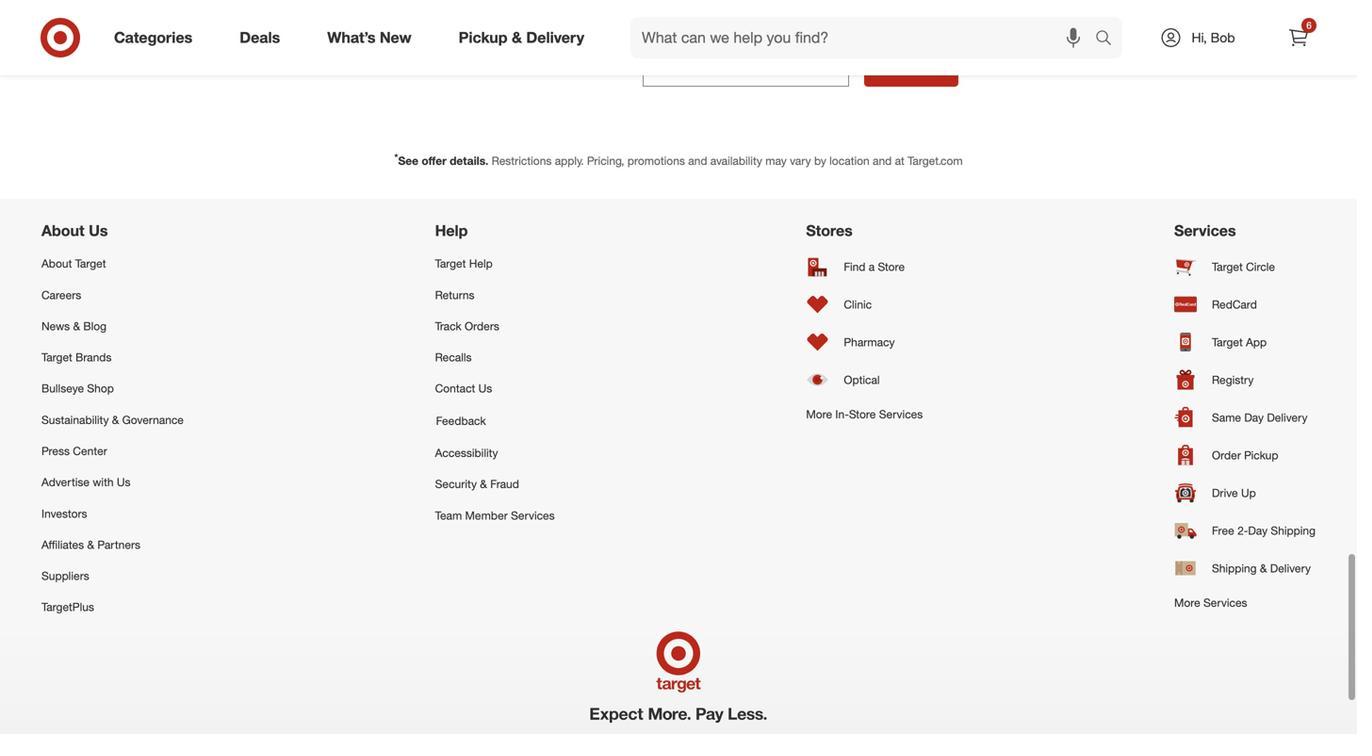 Task type: locate. For each thing, give the bounding box(es) containing it.
help up target help
[[435, 222, 468, 240]]

pricing,
[[587, 154, 624, 168]]

get top deals, latest trends, and more.
[[302, 55, 627, 76]]

track
[[435, 319, 462, 333]]

pickup & delivery
[[459, 28, 584, 47]]

1 vertical spatial more
[[1174, 596, 1200, 610]]

target help link
[[435, 248, 555, 279]]

redcard link
[[1174, 286, 1316, 323]]

1 horizontal spatial store
[[878, 260, 905, 274]]

& inside pickup & delivery link
[[512, 28, 522, 47]]

more down shipping & delivery link
[[1174, 596, 1200, 610]]

shipping inside free 2-day shipping link
[[1271, 524, 1316, 538]]

target up the returns
[[435, 256, 466, 271]]

day right same
[[1244, 411, 1264, 425]]

track orders
[[435, 319, 499, 333]]

same
[[1212, 411, 1241, 425]]

what's new
[[327, 28, 412, 47]]

partners
[[97, 538, 140, 552]]

hi, bob
[[1192, 29, 1235, 46]]

may
[[765, 154, 787, 168]]

target.com
[[908, 154, 963, 168]]

0 vertical spatial us
[[89, 222, 108, 240]]

stores
[[806, 222, 853, 240]]

accessibility link
[[435, 437, 555, 469]]

day
[[1244, 411, 1264, 425], [1248, 524, 1268, 538]]

news
[[41, 319, 70, 333]]

1 vertical spatial pickup
[[1244, 448, 1278, 462]]

more in-store services
[[806, 407, 923, 421]]

2 about from the top
[[41, 256, 72, 271]]

categories link
[[98, 17, 216, 58]]

& inside affiliates & partners link
[[87, 538, 94, 552]]

services
[[1174, 222, 1236, 240], [879, 407, 923, 421], [511, 508, 555, 522], [1204, 596, 1247, 610]]

1 vertical spatial delivery
[[1267, 411, 1308, 425]]

delivery for pickup & delivery
[[526, 28, 584, 47]]

and left at
[[873, 154, 892, 168]]

free 2-day shipping
[[1212, 524, 1316, 538]]

latest
[[426, 55, 473, 76]]

0 vertical spatial about
[[41, 222, 84, 240]]

about up about target in the top left of the page
[[41, 222, 84, 240]]

delivery up trends,
[[526, 28, 584, 47]]

offer
[[422, 154, 447, 168]]

team
[[435, 508, 462, 522]]

us right contact at left bottom
[[478, 381, 492, 396]]

us
[[89, 222, 108, 240], [478, 381, 492, 396], [117, 475, 131, 489]]

1 vertical spatial shipping
[[1212, 561, 1257, 575]]

affiliates
[[41, 538, 84, 552]]

contact us
[[435, 381, 492, 396]]

pharmacy
[[844, 335, 895, 349]]

location
[[830, 154, 870, 168]]

delivery for same day delivery
[[1267, 411, 1308, 425]]

services up target circle
[[1174, 222, 1236, 240]]

& for news
[[73, 319, 80, 333]]

us up about target link
[[89, 222, 108, 240]]

us for contact us
[[478, 381, 492, 396]]

0 horizontal spatial shipping
[[1212, 561, 1257, 575]]

store down optical link
[[849, 407, 876, 421]]

target for target brands
[[41, 350, 72, 364]]

free
[[1212, 524, 1234, 538]]

apply.
[[555, 154, 584, 168]]

& left blog
[[73, 319, 80, 333]]

us right "with" on the bottom left of the page
[[117, 475, 131, 489]]

target for target help
[[435, 256, 466, 271]]

& up trends,
[[512, 28, 522, 47]]

0 vertical spatial store
[[878, 260, 905, 274]]

track orders link
[[435, 310, 555, 342]]

delivery down free 2-day shipping at the right of page
[[1270, 561, 1311, 575]]

None text field
[[643, 45, 849, 87]]

investors link
[[41, 498, 184, 529]]

pickup right order
[[1244, 448, 1278, 462]]

registry
[[1212, 373, 1254, 387]]

delivery inside shipping & delivery link
[[1270, 561, 1311, 575]]

affiliates & partners link
[[41, 529, 184, 560]]

target circle link
[[1174, 248, 1316, 286]]

about for about target
[[41, 256, 72, 271]]

& for affiliates
[[87, 538, 94, 552]]

more for more services
[[1174, 596, 1200, 610]]

target left the app
[[1212, 335, 1243, 349]]

0 vertical spatial help
[[435, 222, 468, 240]]

help up returns link
[[469, 256, 493, 271]]

target brands
[[41, 350, 112, 364]]

services inside "link"
[[1204, 596, 1247, 610]]

services down optical link
[[879, 407, 923, 421]]

store for in-
[[849, 407, 876, 421]]

bullseye
[[41, 381, 84, 396]]

& right affiliates
[[87, 538, 94, 552]]

store for a
[[878, 260, 905, 274]]

2 horizontal spatial us
[[478, 381, 492, 396]]

1 vertical spatial store
[[849, 407, 876, 421]]

deals,
[[371, 55, 421, 76]]

0 horizontal spatial store
[[849, 407, 876, 421]]

& down bullseye shop 'link'
[[112, 413, 119, 427]]

team member services link
[[435, 500, 555, 531]]

& inside news & blog link
[[73, 319, 80, 333]]

delivery up order pickup
[[1267, 411, 1308, 425]]

pickup up get top deals, latest trends, and more.
[[459, 28, 508, 47]]

more inside more in-store services link
[[806, 407, 832, 421]]

store right a
[[878, 260, 905, 274]]

feedback
[[436, 414, 486, 428]]

by
[[814, 154, 826, 168]]

delivery inside same day delivery link
[[1267, 411, 1308, 425]]

orders
[[465, 319, 499, 333]]

news & blog link
[[41, 310, 184, 342]]

1 horizontal spatial pickup
[[1244, 448, 1278, 462]]

0 vertical spatial pickup
[[459, 28, 508, 47]]

delivery
[[526, 28, 584, 47], [1267, 411, 1308, 425], [1270, 561, 1311, 575]]

services down shipping & delivery link
[[1204, 596, 1247, 610]]

target down news
[[41, 350, 72, 364]]

1 about from the top
[[41, 222, 84, 240]]

1 vertical spatial day
[[1248, 524, 1268, 538]]

1 vertical spatial about
[[41, 256, 72, 271]]

& inside shipping & delivery link
[[1260, 561, 1267, 575]]

0 horizontal spatial us
[[89, 222, 108, 240]]

store
[[878, 260, 905, 274], [849, 407, 876, 421]]

& for pickup
[[512, 28, 522, 47]]

0 horizontal spatial more
[[806, 407, 832, 421]]

1 horizontal spatial us
[[117, 475, 131, 489]]

sustainability & governance
[[41, 413, 184, 427]]

pickup
[[459, 28, 508, 47], [1244, 448, 1278, 462]]

up
[[924, 57, 942, 75]]

0 vertical spatial more
[[806, 407, 832, 421]]

& left fraud
[[480, 477, 487, 491]]

2 vertical spatial delivery
[[1270, 561, 1311, 575]]

*
[[394, 151, 398, 163]]

2 vertical spatial us
[[117, 475, 131, 489]]

sustainability
[[41, 413, 109, 427]]

more inside more services "link"
[[1174, 596, 1200, 610]]

suppliers link
[[41, 560, 184, 592]]

shipping inside shipping & delivery link
[[1212, 561, 1257, 575]]

0 vertical spatial delivery
[[526, 28, 584, 47]]

availability
[[710, 154, 762, 168]]

1 horizontal spatial help
[[469, 256, 493, 271]]

& inside 'security & fraud' link
[[480, 477, 487, 491]]

policy
[[1020, 57, 1055, 74]]

member
[[465, 508, 508, 522]]

6 link
[[1278, 17, 1319, 58]]

more for more in-store services
[[806, 407, 832, 421]]

and left more.
[[542, 55, 574, 76]]

about us
[[41, 222, 108, 240]]

and left availability
[[688, 154, 707, 168]]

affiliates & partners
[[41, 538, 140, 552]]

& for sustainability
[[112, 413, 119, 427]]

suppliers
[[41, 569, 89, 583]]

0 vertical spatial shipping
[[1271, 524, 1316, 538]]

recalls
[[435, 350, 472, 364]]

returns
[[435, 288, 475, 302]]

more left "in-"
[[806, 407, 832, 421]]

shipping up shipping & delivery
[[1271, 524, 1316, 538]]

pickup & delivery link
[[443, 17, 608, 58]]

shipping
[[1271, 524, 1316, 538], [1212, 561, 1257, 575]]

what's
[[327, 28, 376, 47]]

target left circle
[[1212, 260, 1243, 274]]

help
[[435, 222, 468, 240], [469, 256, 493, 271]]

1 horizontal spatial more
[[1174, 596, 1200, 610]]

1 vertical spatial us
[[478, 381, 492, 396]]

day right free
[[1248, 524, 1268, 538]]

1 horizontal spatial shipping
[[1271, 524, 1316, 538]]

about up careers in the left top of the page
[[41, 256, 72, 271]]

& inside the sustainability & governance link
[[112, 413, 119, 427]]

trends,
[[478, 55, 537, 76]]

more services
[[1174, 596, 1247, 610]]

delivery inside pickup & delivery link
[[526, 28, 584, 47]]

app
[[1246, 335, 1267, 349]]

same day delivery
[[1212, 411, 1308, 425]]

about target link
[[41, 248, 184, 279]]

sign up button
[[864, 45, 958, 87]]

6
[[1306, 19, 1312, 31]]

details.
[[450, 154, 489, 168]]

& down free 2-day shipping at the right of page
[[1260, 561, 1267, 575]]

shipping up more services "link"
[[1212, 561, 1257, 575]]



Task type: describe. For each thing, give the bounding box(es) containing it.
0 horizontal spatial pickup
[[459, 28, 508, 47]]

press
[[41, 444, 70, 458]]

investors
[[41, 506, 87, 520]]

more in-store services link
[[806, 399, 923, 430]]

more.
[[579, 55, 627, 76]]

target down about us
[[75, 256, 106, 271]]

bullseye shop link
[[41, 373, 184, 404]]

target app link
[[1174, 323, 1316, 361]]

hi,
[[1192, 29, 1207, 46]]

security
[[435, 477, 477, 491]]

promotions
[[628, 154, 685, 168]]

advertise
[[41, 475, 90, 489]]

target app
[[1212, 335, 1267, 349]]

categories
[[114, 28, 192, 47]]

brands
[[76, 350, 112, 364]]

accessibility
[[435, 446, 498, 460]]

careers link
[[41, 279, 184, 310]]

targetplus
[[41, 600, 94, 614]]

& for security
[[480, 477, 487, 491]]

clinic
[[844, 297, 872, 312]]

redcard
[[1212, 297, 1257, 312]]

in-
[[835, 407, 849, 421]]

same day delivery link
[[1174, 399, 1316, 436]]

at
[[895, 154, 905, 168]]

find a store link
[[806, 248, 923, 286]]

shipping & delivery link
[[1174, 550, 1316, 587]]

drive
[[1212, 486, 1238, 500]]

0 vertical spatial day
[[1244, 411, 1264, 425]]

1 horizontal spatial and
[[688, 154, 707, 168]]

find a store
[[844, 260, 905, 274]]

up
[[1241, 486, 1256, 500]]

new
[[380, 28, 412, 47]]

services down fraud
[[511, 508, 555, 522]]

order
[[1212, 448, 1241, 462]]

2 horizontal spatial and
[[873, 154, 892, 168]]

feedback button
[[435, 404, 555, 437]]

press center
[[41, 444, 107, 458]]

drive up
[[1212, 486, 1256, 500]]

advertise with us link
[[41, 467, 184, 498]]

clinic link
[[806, 286, 923, 323]]

& for shipping
[[1260, 561, 1267, 575]]

target brands link
[[41, 342, 184, 373]]

center
[[73, 444, 107, 458]]

bullseye shop
[[41, 381, 114, 396]]

registry link
[[1174, 361, 1316, 399]]

us for about us
[[89, 222, 108, 240]]

* see offer details. restrictions apply. pricing, promotions and availability may vary by location and at target.com
[[394, 151, 963, 168]]

advertise with us
[[41, 475, 131, 489]]

1 vertical spatial help
[[469, 256, 493, 271]]

targetplus link
[[41, 592, 184, 623]]

optical link
[[806, 361, 923, 399]]

governance
[[122, 413, 184, 427]]

search
[[1087, 30, 1132, 49]]

target for target app
[[1212, 335, 1243, 349]]

privacy policy
[[973, 57, 1055, 74]]

sign up
[[888, 57, 942, 75]]

see
[[398, 154, 418, 168]]

restrictions
[[492, 154, 552, 168]]

contact us link
[[435, 373, 555, 404]]

0 horizontal spatial help
[[435, 222, 468, 240]]

deals
[[240, 28, 280, 47]]

bob
[[1211, 29, 1235, 46]]

vary
[[790, 154, 811, 168]]

free 2-day shipping link
[[1174, 512, 1316, 550]]

team member services
[[435, 508, 555, 522]]

target: expect more. pay less. image
[[414, 623, 943, 734]]

news & blog
[[41, 319, 107, 333]]

press center link
[[41, 435, 184, 467]]

order pickup link
[[1174, 436, 1316, 474]]

privacy policy link
[[973, 57, 1055, 75]]

with
[[93, 475, 114, 489]]

fraud
[[490, 477, 519, 491]]

shipping & delivery
[[1212, 561, 1311, 575]]

returns link
[[435, 279, 555, 310]]

shop
[[87, 381, 114, 396]]

recalls link
[[435, 342, 555, 373]]

drive up link
[[1174, 474, 1316, 512]]

search button
[[1087, 17, 1132, 62]]

about for about us
[[41, 222, 84, 240]]

careers
[[41, 288, 81, 302]]

top
[[337, 55, 366, 76]]

0 horizontal spatial and
[[542, 55, 574, 76]]

sustainability & governance link
[[41, 404, 184, 435]]

blog
[[83, 319, 107, 333]]

target for target circle
[[1212, 260, 1243, 274]]

What can we help you find? suggestions appear below search field
[[631, 17, 1100, 58]]

delivery for shipping & delivery
[[1270, 561, 1311, 575]]

get
[[302, 55, 332, 76]]

circle
[[1246, 260, 1275, 274]]



Task type: vqa. For each thing, say whether or not it's contained in the screenshot.
About Target
yes



